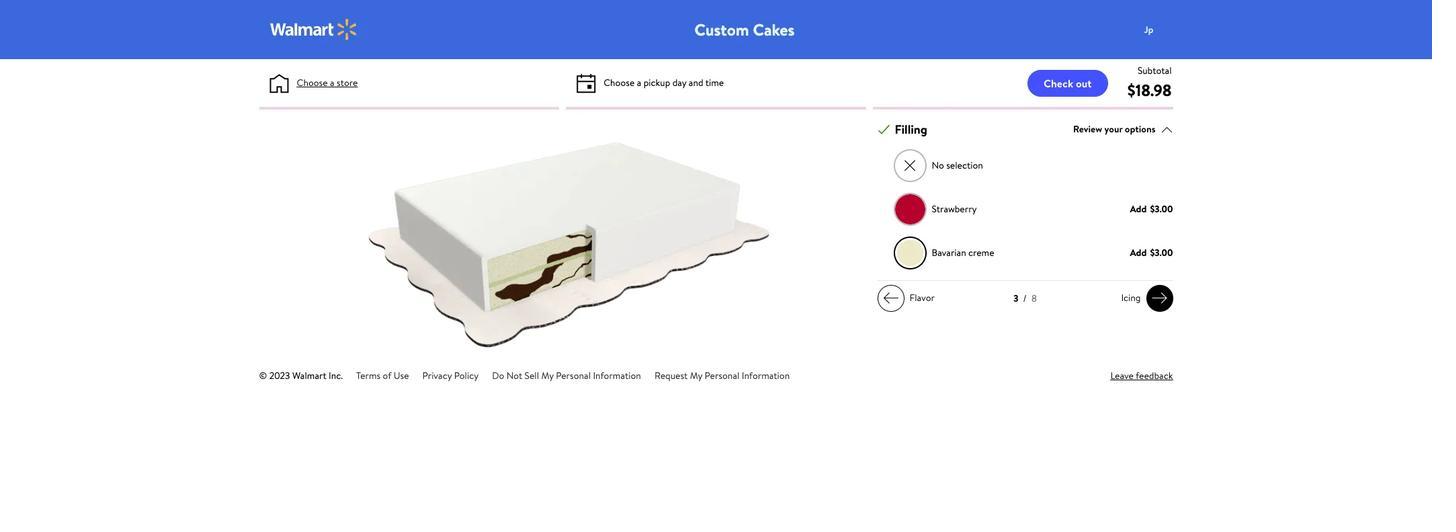 Task type: describe. For each thing, give the bounding box(es) containing it.
back to walmart.com image
[[270, 19, 357, 40]]

3
[[1014, 291, 1019, 305]]

icing
[[1121, 291, 1141, 305]]

review your options
[[1073, 122, 1156, 136]]

2023
[[269, 369, 290, 382]]

privacy
[[422, 369, 452, 382]]

choose a pickup day and time
[[604, 76, 724, 89]]

a for pickup
[[637, 76, 641, 89]]

filling
[[895, 121, 928, 138]]

your
[[1105, 122, 1123, 136]]

flavor
[[910, 291, 935, 305]]

feedback
[[1136, 369, 1173, 382]]

a for store
[[330, 76, 334, 89]]

leave
[[1111, 369, 1134, 382]]

pickup
[[644, 76, 670, 89]]

no selection
[[932, 159, 983, 172]]

custom
[[695, 18, 749, 41]]

no
[[932, 159, 944, 172]]

strawberry
[[932, 202, 977, 216]]

check out button
[[1028, 70, 1108, 96]]

add $3.00 for strawberry
[[1130, 202, 1173, 216]]

leave feedback button
[[1111, 369, 1173, 383]]

add for bavarian creme
[[1130, 246, 1147, 260]]

request my personal information
[[655, 369, 790, 382]]

remove image
[[903, 158, 917, 173]]

1 information from the left
[[593, 369, 641, 382]]

2 my from the left
[[690, 369, 703, 382]]

choose for choose a store
[[297, 76, 328, 89]]

check out
[[1044, 76, 1092, 90]]

request my personal information link
[[655, 369, 790, 382]]

add for strawberry
[[1130, 202, 1147, 216]]

©
[[259, 369, 267, 382]]

icon for continue arrow image inside icing link
[[1152, 290, 1168, 307]]

policy
[[454, 369, 479, 382]]

out
[[1076, 76, 1092, 90]]

request
[[655, 369, 688, 382]]



Task type: vqa. For each thing, say whether or not it's contained in the screenshot.
12
no



Task type: locate. For each thing, give the bounding box(es) containing it.
a
[[330, 76, 334, 89], [637, 76, 641, 89]]

add
[[1130, 202, 1147, 216], [1130, 246, 1147, 260]]

day
[[673, 76, 687, 89]]

bavarian creme
[[932, 246, 994, 260]]

1 choose from the left
[[297, 76, 328, 89]]

a left the store
[[330, 76, 334, 89]]

choose a store link
[[297, 76, 358, 90]]

2 personal from the left
[[705, 369, 740, 382]]

personal
[[556, 369, 591, 382], [705, 369, 740, 382]]

1 my from the left
[[541, 369, 554, 382]]

personal right the sell
[[556, 369, 591, 382]]

icon for continue arrow image right 'icing'
[[1152, 290, 1168, 307]]

1 horizontal spatial a
[[637, 76, 641, 89]]

inc.
[[329, 369, 343, 382]]

terms of use link
[[356, 369, 409, 382]]

choose a store
[[297, 76, 358, 89]]

8
[[1032, 291, 1037, 305]]

icon for continue arrow image inside flavor link
[[883, 290, 899, 307]]

terms
[[356, 369, 381, 382]]

choose left pickup
[[604, 76, 635, 89]]

options
[[1125, 122, 1156, 136]]

$3.00 for strawberry
[[1150, 202, 1173, 216]]

leave feedback
[[1111, 369, 1173, 382]]

1 horizontal spatial personal
[[705, 369, 740, 382]]

time
[[706, 76, 724, 89]]

subtotal $18.98
[[1128, 64, 1172, 101]]

1 horizontal spatial my
[[690, 369, 703, 382]]

1 $3.00 from the top
[[1150, 202, 1173, 216]]

2 a from the left
[[637, 76, 641, 89]]

$18.98
[[1128, 79, 1172, 101]]

walmart
[[292, 369, 326, 382]]

do not sell my personal information link
[[492, 369, 641, 382]]

custom cakes
[[695, 18, 795, 41]]

1 a from the left
[[330, 76, 334, 89]]

2 add from the top
[[1130, 246, 1147, 260]]

0 vertical spatial add
[[1130, 202, 1147, 216]]

icon for continue arrow image
[[883, 290, 899, 307], [1152, 290, 1168, 307]]

creme
[[969, 246, 994, 260]]

3 / 8
[[1014, 291, 1037, 305]]

2 icon for continue arrow image from the left
[[1152, 290, 1168, 307]]

1 add from the top
[[1130, 202, 1147, 216]]

review
[[1073, 122, 1102, 136]]

do not sell my personal information
[[492, 369, 641, 382]]

1 horizontal spatial choose
[[604, 76, 635, 89]]

check
[[1044, 76, 1074, 90]]

0 horizontal spatial icon for continue arrow image
[[883, 290, 899, 307]]

add $3.00
[[1130, 202, 1173, 216], [1130, 246, 1173, 260]]

cakes
[[753, 18, 795, 41]]

1 icon for continue arrow image from the left
[[883, 290, 899, 307]]

icing link
[[1116, 285, 1173, 312]]

flavor link
[[877, 285, 940, 312]]

© 2023 walmart inc.
[[259, 369, 343, 382]]

icon for continue arrow image left flavor on the bottom right of page
[[883, 290, 899, 307]]

$3.00 for bavarian creme
[[1150, 246, 1173, 260]]

use
[[394, 369, 409, 382]]

2 information from the left
[[742, 369, 790, 382]]

add $3.00 for bavarian creme
[[1130, 246, 1173, 260]]

my
[[541, 369, 554, 382], [690, 369, 703, 382]]

not
[[507, 369, 522, 382]]

and
[[689, 76, 703, 89]]

0 horizontal spatial information
[[593, 369, 641, 382]]

choose left the store
[[297, 76, 328, 89]]

/
[[1023, 291, 1027, 305]]

personal right request
[[705, 369, 740, 382]]

1 horizontal spatial icon for continue arrow image
[[1152, 290, 1168, 307]]

my right request
[[690, 369, 703, 382]]

2 $3.00 from the top
[[1150, 246, 1173, 260]]

review your options link
[[1073, 120, 1173, 139]]

$3.00
[[1150, 202, 1173, 216], [1150, 246, 1173, 260]]

0 horizontal spatial personal
[[556, 369, 591, 382]]

2 choose from the left
[[604, 76, 635, 89]]

jp button
[[1136, 16, 1189, 43]]

0 horizontal spatial choose
[[297, 76, 328, 89]]

selection
[[946, 159, 983, 172]]

of
[[383, 369, 392, 382]]

bavarian
[[932, 246, 966, 260]]

review your options element
[[1073, 122, 1156, 137]]

my right the sell
[[541, 369, 554, 382]]

1 personal from the left
[[556, 369, 591, 382]]

2 add $3.00 from the top
[[1130, 246, 1173, 260]]

store
[[337, 76, 358, 89]]

sell
[[525, 369, 539, 382]]

do
[[492, 369, 504, 382]]

ok image
[[878, 123, 890, 136]]

privacy policy
[[422, 369, 479, 382]]

a left pickup
[[637, 76, 641, 89]]

information
[[593, 369, 641, 382], [742, 369, 790, 382]]

0 vertical spatial $3.00
[[1150, 202, 1173, 216]]

choose
[[297, 76, 328, 89], [604, 76, 635, 89]]

0 horizontal spatial my
[[541, 369, 554, 382]]

1 add $3.00 from the top
[[1130, 202, 1173, 216]]

privacy policy link
[[422, 369, 479, 382]]

1 vertical spatial $3.00
[[1150, 246, 1173, 260]]

terms of use
[[356, 369, 409, 382]]

1 vertical spatial add $3.00
[[1130, 246, 1173, 260]]

1 horizontal spatial information
[[742, 369, 790, 382]]

1 vertical spatial add
[[1130, 246, 1147, 260]]

0 vertical spatial add $3.00
[[1130, 202, 1173, 216]]

choose for choose a pickup day and time
[[604, 76, 635, 89]]

jp
[[1144, 23, 1154, 36]]

up arrow image
[[1161, 123, 1173, 136]]

0 horizontal spatial a
[[330, 76, 334, 89]]

subtotal
[[1138, 64, 1172, 77]]



